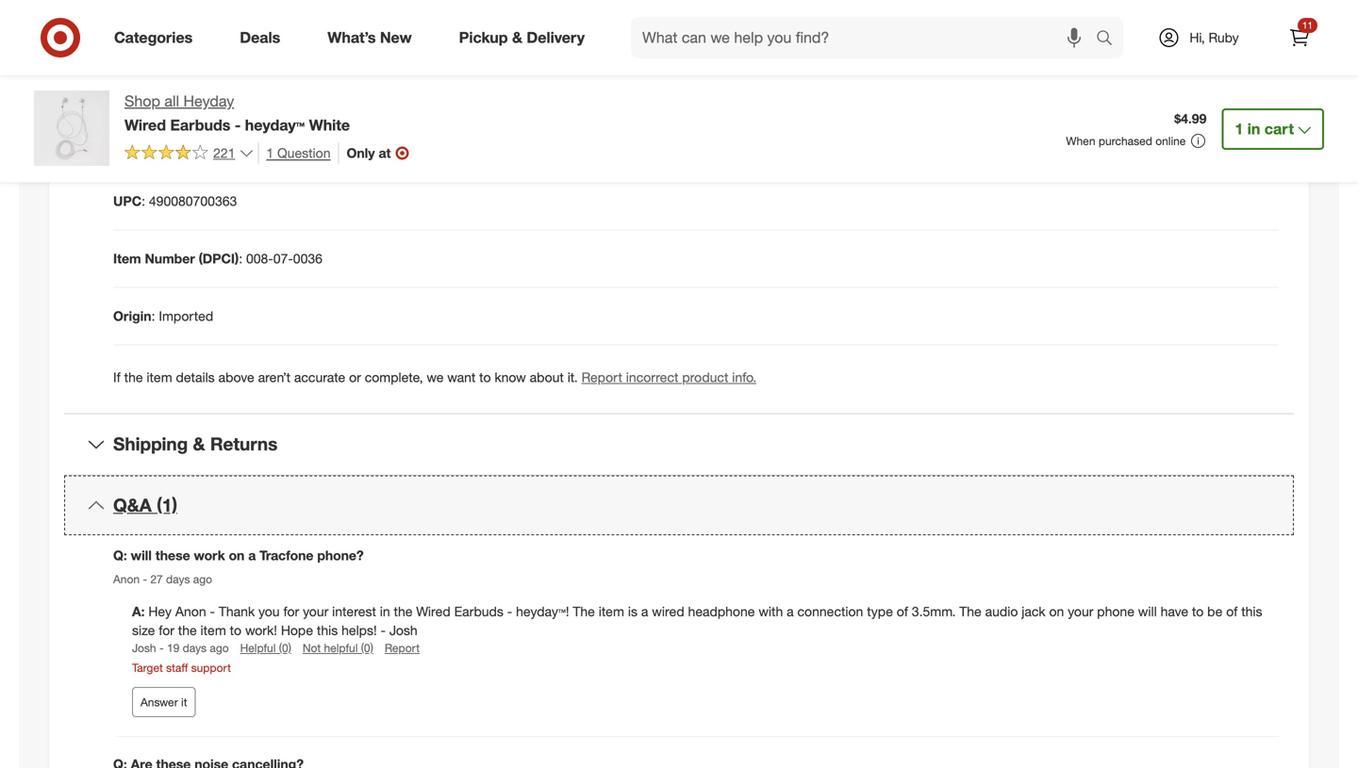 Task type: vqa. For each thing, say whether or not it's contained in the screenshot.
you
yes



Task type: describe. For each thing, give the bounding box(es) containing it.
1 vertical spatial or
[[349, 369, 361, 386]]

imported
[[159, 308, 213, 325]]

a inside q: will these work on a tracfone phone? anon - 27 days ago
[[248, 547, 256, 564]]

manufacturer's
[[462, 78, 551, 94]]

type
[[867, 604, 893, 620]]

008-
[[246, 251, 273, 267]]

year
[[189, 78, 214, 94]]

delivery
[[527, 28, 585, 47]]

upc
[[113, 193, 142, 210]]

size
[[132, 623, 155, 639]]

warranty: 1 year limited warranty. to obtain a copy of the manufacturer's or supplier's warranty for this item prior to purchasing the item, please call target guest services at 1-800-591-3869
[[113, 78, 1240, 94]]

the up josh - 19 days ago
[[178, 623, 197, 639]]

tracfone
[[260, 547, 314, 564]]

pickup & delivery
[[459, 28, 585, 47]]

q&a (1)
[[113, 495, 177, 516]]

when purchased online
[[1066, 134, 1186, 148]]

q&a (1) button
[[64, 476, 1294, 536]]

it.
[[568, 369, 578, 386]]

2 your from the left
[[1068, 604, 1094, 620]]

shipping
[[113, 434, 188, 455]]

interest
[[332, 604, 376, 620]]

1 in cart
[[1235, 120, 1294, 138]]

to right want at the left of page
[[479, 369, 491, 386]]

2 vertical spatial for
[[159, 623, 174, 639]]

supplier's
[[570, 78, 627, 94]]

anon inside hey anon - thank you for your interest in the wired earbuds - heyday™! the item is a wired headphone with a connection type of 3.5mm. the audio jack on your phone will have to be of this size for the item to work! hope this helps! - josh
[[175, 604, 206, 620]]

want
[[448, 369, 476, 386]]

prior
[[759, 78, 786, 94]]

wired inside shop all heyday wired earbuds - heyday™ white
[[125, 116, 166, 134]]

only
[[347, 145, 375, 161]]

0 vertical spatial in
[[1248, 120, 1261, 138]]

thank
[[219, 604, 255, 620]]

1 for 1 question
[[266, 145, 274, 161]]

answer
[[141, 696, 178, 710]]

a left copy
[[381, 78, 388, 94]]

helpful
[[324, 641, 358, 656]]

number
[[145, 251, 195, 267]]

0 vertical spatial target
[[996, 78, 1032, 94]]

heyday
[[184, 92, 234, 110]]

0036
[[293, 251, 323, 267]]

2 (0) from the left
[[361, 641, 373, 656]]

new
[[380, 28, 412, 47]]

have
[[1161, 604, 1189, 620]]

shop all heyday wired earbuds - heyday™ white
[[125, 92, 350, 134]]

1 (0) from the left
[[279, 641, 291, 656]]

heyday™!
[[516, 604, 569, 620]]

the left item,
[[874, 78, 893, 94]]

1 the from the left
[[573, 604, 595, 620]]

1 in cart for wired earbuds - heyday™ white element
[[1235, 120, 1294, 138]]

only at
[[347, 145, 391, 161]]

800-
[[1157, 78, 1184, 94]]

not helpful  (0)
[[303, 641, 373, 656]]

what's new
[[328, 28, 412, 47]]

1 horizontal spatial of
[[897, 604, 909, 620]]

helpful  (0) button
[[240, 641, 291, 657]]

target staff support
[[132, 661, 231, 676]]

purchasing
[[805, 78, 871, 94]]

phone
[[1098, 604, 1135, 620]]

1 your from the left
[[303, 604, 329, 620]]

helpful
[[240, 641, 276, 656]]

pickup
[[459, 28, 508, 47]]

(1)
[[157, 495, 177, 516]]

the right copy
[[439, 78, 458, 94]]

wired inside hey anon - thank you for your interest in the wired earbuds - heyday™! the item is a wired headphone with a connection type of 3.5mm. the audio jack on your phone will have to be of this size for the item to work! hope this helps! - josh
[[416, 604, 451, 620]]

2 horizontal spatial of
[[1227, 604, 1238, 620]]

accurate
[[294, 369, 346, 386]]

0 vertical spatial at
[[1129, 78, 1141, 94]]

we
[[427, 369, 444, 386]]

limited
[[218, 78, 262, 94]]

these
[[155, 547, 190, 564]]

2 the from the left
[[960, 604, 982, 620]]

& for shipping
[[193, 434, 205, 455]]

search button
[[1088, 17, 1133, 62]]

categories
[[114, 28, 193, 47]]

battery:
[[113, 20, 163, 37]]

work
[[194, 547, 225, 564]]

: for 490080700363
[[142, 193, 145, 210]]

josh inside hey anon - thank you for your interest in the wired earbuds - heyday™! the item is a wired headphone with a connection type of 3.5mm. the audio jack on your phone will have to be of this size for the item to work! hope this helps! - josh
[[390, 623, 418, 639]]

1 question
[[266, 145, 331, 161]]

anon inside q: will these work on a tracfone phone? anon - 27 days ago
[[113, 572, 140, 587]]

battery: no battery used
[[113, 20, 266, 37]]

What can we help you find? suggestions appear below search field
[[631, 17, 1101, 58]]

about
[[530, 369, 564, 386]]

53247508
[[152, 136, 210, 152]]

connection
[[798, 604, 864, 620]]

above
[[218, 369, 254, 386]]

helpful  (0)
[[240, 641, 291, 656]]

helps!
[[342, 623, 377, 639]]

support
[[191, 661, 231, 676]]

question
[[277, 145, 331, 161]]

item number (dpci) : 008-07-0036
[[113, 251, 323, 267]]

- inside q: will these work on a tracfone phone? anon - 27 days ago
[[143, 572, 147, 587]]

image of wired earbuds - heyday™ white image
[[34, 91, 109, 166]]

1 vertical spatial ago
[[210, 641, 229, 656]]

please
[[929, 78, 968, 94]]

tcin
[[113, 136, 144, 152]]

- left 19
[[159, 641, 164, 656]]

q&a
[[113, 495, 152, 516]]

1-
[[1144, 78, 1157, 94]]

2 vertical spatial this
[[317, 623, 338, 639]]

warranty
[[631, 78, 682, 94]]

origin
[[113, 308, 151, 325]]

q: will these work on a tracfone phone? anon - 27 days ago
[[113, 547, 364, 587]]

complete,
[[365, 369, 423, 386]]

item left details
[[147, 369, 172, 386]]

heyday™
[[245, 116, 305, 134]]



Task type: locate. For each thing, give the bounding box(es) containing it.
1 horizontal spatial report
[[582, 369, 623, 386]]

- left thank
[[210, 604, 215, 620]]

0 vertical spatial &
[[512, 28, 523, 47]]

1 vertical spatial on
[[1050, 604, 1065, 620]]

1 vertical spatial target
[[132, 661, 163, 676]]

a left tracfone
[[248, 547, 256, 564]]

0 horizontal spatial target
[[132, 661, 163, 676]]

report
[[582, 369, 623, 386], [385, 641, 420, 656]]

1 vertical spatial 1
[[1235, 120, 1244, 138]]

0 vertical spatial or
[[554, 78, 566, 94]]

earbuds down heyday
[[170, 116, 231, 134]]

when
[[1066, 134, 1096, 148]]

2 horizontal spatial this
[[1242, 604, 1263, 620]]

earbuds
[[170, 116, 231, 134], [454, 604, 504, 620]]

0 horizontal spatial wired
[[125, 116, 166, 134]]

the right if
[[124, 369, 143, 386]]

the up report button
[[394, 604, 413, 620]]

aren't
[[258, 369, 291, 386]]

1 left cart
[[1235, 120, 1244, 138]]

1 vertical spatial for
[[283, 604, 299, 620]]

services
[[1074, 78, 1126, 94]]

anon right hey
[[175, 604, 206, 620]]

-
[[235, 116, 241, 134], [143, 572, 147, 587], [210, 604, 215, 620], [507, 604, 513, 620], [381, 623, 386, 639], [159, 641, 164, 656]]

0 horizontal spatial or
[[349, 369, 361, 386]]

wired up report button
[[416, 604, 451, 620]]

0 vertical spatial on
[[229, 547, 245, 564]]

& inside shipping & returns dropdown button
[[193, 434, 205, 455]]

& right the pickup
[[512, 28, 523, 47]]

591-
[[1184, 78, 1211, 94]]

to left be
[[1192, 604, 1204, 620]]

at left 1-
[[1129, 78, 1141, 94]]

221
[[213, 145, 235, 161]]

1 vertical spatial in
[[380, 604, 390, 620]]

earbuds inside hey anon - thank you for your interest in the wired earbuds - heyday™! the item is a wired headphone with a connection type of 3.5mm. the audio jack on your phone will have to be of this size for the item to work! hope this helps! - josh
[[454, 604, 504, 620]]

0 horizontal spatial &
[[193, 434, 205, 455]]

1 vertical spatial report
[[385, 641, 420, 656]]

& for pickup
[[512, 28, 523, 47]]

1 vertical spatial josh
[[132, 641, 156, 656]]

1 horizontal spatial your
[[1068, 604, 1094, 620]]

for up "hope" at bottom left
[[283, 604, 299, 620]]

for up 19
[[159, 623, 174, 639]]

(0)
[[279, 641, 291, 656], [361, 641, 373, 656]]

ago up support
[[210, 641, 229, 656]]

will inside q: will these work on a tracfone phone? anon - 27 days ago
[[131, 547, 152, 564]]

report right it.
[[582, 369, 623, 386]]

phone?
[[317, 547, 364, 564]]

will inside hey anon - thank you for your interest in the wired earbuds - heyday™! the item is a wired headphone with a connection type of 3.5mm. the audio jack on your phone will have to be of this size for the item to work! hope this helps! - josh
[[1139, 604, 1157, 620]]

: left the imported
[[151, 308, 155, 325]]

your left phone
[[1068, 604, 1094, 620]]

on
[[229, 547, 245, 564], [1050, 604, 1065, 620]]

for
[[685, 78, 701, 94], [283, 604, 299, 620], [159, 623, 174, 639]]

& left the returns at bottom
[[193, 434, 205, 455]]

0 horizontal spatial earbuds
[[170, 116, 231, 134]]

wired
[[125, 116, 166, 134], [416, 604, 451, 620]]

this
[[705, 78, 726, 94], [1242, 604, 1263, 620], [317, 623, 338, 639]]

0 horizontal spatial josh
[[132, 641, 156, 656]]

wired down shop at the top of page
[[125, 116, 166, 134]]

2 horizontal spatial for
[[685, 78, 701, 94]]

all
[[165, 92, 179, 110]]

0 horizontal spatial at
[[379, 145, 391, 161]]

upc : 490080700363
[[113, 193, 237, 210]]

: left the 008-
[[239, 251, 243, 267]]

wired
[[652, 604, 685, 620]]

0 vertical spatial report
[[582, 369, 623, 386]]

will left the have at the bottom right of page
[[1139, 604, 1157, 620]]

in
[[1248, 120, 1261, 138], [380, 604, 390, 620]]

origin : imported
[[113, 308, 213, 325]]

warranty:
[[113, 78, 174, 94]]

ruby
[[1209, 29, 1239, 46]]

if
[[113, 369, 121, 386]]

0 vertical spatial will
[[131, 547, 152, 564]]

this left prior
[[705, 78, 726, 94]]

3.5mm.
[[912, 604, 956, 620]]

1 vertical spatial wired
[[416, 604, 451, 620]]

1 horizontal spatial in
[[1248, 120, 1261, 138]]

target
[[996, 78, 1032, 94], [132, 661, 163, 676]]

0 vertical spatial days
[[166, 572, 190, 587]]

on inside hey anon - thank you for your interest in the wired earbuds - heyday™! the item is a wired headphone with a connection type of 3.5mm. the audio jack on your phone will have to be of this size for the item to work! hope this helps! - josh
[[1050, 604, 1065, 620]]

the right heyday™! at the bottom left of page
[[573, 604, 595, 620]]

earbuds left heyday™! at the bottom left of page
[[454, 604, 504, 620]]

1 vertical spatial at
[[379, 145, 391, 161]]

no
[[167, 20, 184, 37]]

07-
[[273, 251, 293, 267]]

work!
[[245, 623, 277, 639]]

to
[[323, 78, 337, 94]]

: left 53247508
[[144, 136, 148, 152]]

for right the warranty
[[685, 78, 701, 94]]

0 horizontal spatial report
[[385, 641, 420, 656]]

what's new link
[[312, 17, 436, 58]]

item down thank
[[201, 623, 226, 639]]

: for 53247508
[[144, 136, 148, 152]]

1 vertical spatial anon
[[175, 604, 206, 620]]

0 horizontal spatial for
[[159, 623, 174, 639]]

or
[[554, 78, 566, 94], [349, 369, 361, 386]]

(0) down the helps!
[[361, 641, 373, 656]]

target right call
[[996, 78, 1032, 94]]

your up "hope" at bottom left
[[303, 604, 329, 620]]

: for imported
[[151, 308, 155, 325]]

copy
[[392, 78, 421, 94]]

days right 19
[[183, 641, 207, 656]]

to right prior
[[790, 78, 802, 94]]

a right is
[[641, 604, 649, 620]]

1 horizontal spatial on
[[1050, 604, 1065, 620]]

1 horizontal spatial (0)
[[361, 641, 373, 656]]

0 horizontal spatial on
[[229, 547, 245, 564]]

1 horizontal spatial the
[[960, 604, 982, 620]]

&
[[512, 28, 523, 47], [193, 434, 205, 455]]

3869
[[1211, 78, 1240, 94]]

0 vertical spatial this
[[705, 78, 726, 94]]

0 vertical spatial earbuds
[[170, 116, 231, 134]]

staff
[[166, 661, 188, 676]]

1 vertical spatial this
[[1242, 604, 1263, 620]]

2 horizontal spatial 1
[[1235, 120, 1244, 138]]

0 horizontal spatial your
[[303, 604, 329, 620]]

1 horizontal spatial at
[[1129, 78, 1141, 94]]

of right copy
[[424, 78, 436, 94]]

1 horizontal spatial &
[[512, 28, 523, 47]]

will right the q:
[[131, 547, 152, 564]]

hey
[[148, 604, 172, 620]]

: left 490080700363
[[142, 193, 145, 210]]

0 horizontal spatial anon
[[113, 572, 140, 587]]

ago inside q: will these work on a tracfone phone? anon - 27 days ago
[[193, 572, 212, 587]]

in inside hey anon - thank you for your interest in the wired earbuds - heyday™! the item is a wired headphone with a connection type of 3.5mm. the audio jack on your phone will have to be of this size for the item to work! hope this helps! - josh
[[380, 604, 390, 620]]

27
[[150, 572, 163, 587]]

1 horizontal spatial or
[[554, 78, 566, 94]]

ago down work on the bottom of page
[[193, 572, 212, 587]]

1 for 1 in cart
[[1235, 120, 1244, 138]]

(dpci)
[[199, 251, 239, 267]]

1 horizontal spatial 1
[[266, 145, 274, 161]]

at
[[1129, 78, 1141, 94], [379, 145, 391, 161]]

hi,
[[1190, 29, 1205, 46]]

1 left year
[[178, 78, 185, 94]]

shipping & returns
[[113, 434, 278, 455]]

1 horizontal spatial josh
[[390, 623, 418, 639]]

- left 27
[[143, 572, 147, 587]]

of right be
[[1227, 604, 1238, 620]]

or right 'accurate'
[[349, 369, 361, 386]]

returns
[[210, 434, 278, 455]]

0 vertical spatial for
[[685, 78, 701, 94]]

report incorrect product info. button
[[582, 369, 757, 387]]

0 horizontal spatial this
[[317, 623, 338, 639]]

on right work on the bottom of page
[[229, 547, 245, 564]]

q:
[[113, 547, 127, 564]]

is
[[628, 604, 638, 620]]

report right helpful
[[385, 641, 420, 656]]

1 down heyday™
[[266, 145, 274, 161]]

the
[[573, 604, 595, 620], [960, 604, 982, 620]]

1 vertical spatial will
[[1139, 604, 1157, 620]]

- right the helps!
[[381, 623, 386, 639]]

anon down the q:
[[113, 572, 140, 587]]

in left cart
[[1248, 120, 1261, 138]]

this right be
[[1242, 604, 1263, 620]]

11
[[1303, 19, 1313, 31]]

1 horizontal spatial this
[[705, 78, 726, 94]]

2 vertical spatial 1
[[266, 145, 274, 161]]

hope
[[281, 623, 313, 639]]

purchased
[[1099, 134, 1153, 148]]

earbuds inside shop all heyday wired earbuds - heyday™ white
[[170, 116, 231, 134]]

0 vertical spatial ago
[[193, 572, 212, 587]]

days inside q: will these work on a tracfone phone? anon - 27 days ago
[[166, 572, 190, 587]]

shipping & returns button
[[64, 415, 1294, 475]]

at right only
[[379, 145, 391, 161]]

shop
[[125, 92, 160, 110]]

tcin : 53247508
[[113, 136, 210, 152]]

0 horizontal spatial the
[[573, 604, 595, 620]]

white
[[309, 116, 350, 134]]

of right type
[[897, 604, 909, 620]]

0 vertical spatial anon
[[113, 572, 140, 587]]

221 link
[[125, 142, 254, 165]]

know
[[495, 369, 526, 386]]

0 vertical spatial wired
[[125, 116, 166, 134]]

you
[[259, 604, 280, 620]]

1 horizontal spatial will
[[1139, 604, 1157, 620]]

item,
[[897, 78, 926, 94]]

on right jack
[[1050, 604, 1065, 620]]

on inside q: will these work on a tracfone phone? anon - 27 days ago
[[229, 547, 245, 564]]

1 vertical spatial &
[[193, 434, 205, 455]]

1 vertical spatial earbuds
[[454, 604, 504, 620]]

item
[[113, 251, 141, 267]]

0 horizontal spatial (0)
[[279, 641, 291, 656]]

hey anon - thank you for your interest in the wired earbuds - heyday™! the item is a wired headphone with a connection type of 3.5mm. the audio jack on your phone will have to be of this size for the item to work! hope this helps! - josh
[[132, 604, 1263, 639]]

1 horizontal spatial for
[[283, 604, 299, 620]]

item left is
[[599, 604, 625, 620]]

to down thank
[[230, 623, 242, 639]]

$4.99
[[1175, 110, 1207, 127]]

in right interest
[[380, 604, 390, 620]]

if the item details above aren't accurate or complete, we want to know about it. report incorrect product info.
[[113, 369, 757, 386]]

online
[[1156, 134, 1186, 148]]

1 inside 1 question link
[[266, 145, 274, 161]]

or left supplier's
[[554, 78, 566, 94]]

josh down size
[[132, 641, 156, 656]]

target left "staff"
[[132, 661, 163, 676]]

josh - 19 days ago
[[132, 641, 229, 656]]

incorrect
[[626, 369, 679, 386]]

item left prior
[[730, 78, 755, 94]]

1 horizontal spatial wired
[[416, 604, 451, 620]]

1 horizontal spatial anon
[[175, 604, 206, 620]]

0 vertical spatial josh
[[390, 623, 418, 639]]

categories link
[[98, 17, 216, 58]]

0 horizontal spatial of
[[424, 78, 436, 94]]

call
[[972, 78, 992, 94]]

0 horizontal spatial will
[[131, 547, 152, 564]]

(0) down "hope" at bottom left
[[279, 641, 291, 656]]

battery
[[188, 20, 231, 37]]

days
[[166, 572, 190, 587], [183, 641, 207, 656]]

product
[[682, 369, 729, 386]]

this up not helpful  (0)
[[317, 623, 338, 639]]

warranty.
[[265, 78, 320, 94]]

a right with
[[787, 604, 794, 620]]

will
[[131, 547, 152, 564], [1139, 604, 1157, 620]]

answer it
[[141, 696, 187, 710]]

0 horizontal spatial 1
[[178, 78, 185, 94]]

0 horizontal spatial in
[[380, 604, 390, 620]]

with
[[759, 604, 783, 620]]

1 horizontal spatial target
[[996, 78, 1032, 94]]

josh up report button
[[390, 623, 418, 639]]

1 horizontal spatial earbuds
[[454, 604, 504, 620]]

the left audio
[[960, 604, 982, 620]]

- inside shop all heyday wired earbuds - heyday™ white
[[235, 116, 241, 134]]

490080700363
[[149, 193, 237, 210]]

not
[[303, 641, 321, 656]]

1 vertical spatial days
[[183, 641, 207, 656]]

& inside pickup & delivery link
[[512, 28, 523, 47]]

- up the 221
[[235, 116, 241, 134]]

0 vertical spatial 1
[[178, 78, 185, 94]]

days right 27
[[166, 572, 190, 587]]

answer it button
[[132, 688, 196, 718]]

details
[[176, 369, 215, 386]]

headphone
[[688, 604, 755, 620]]

a
[[381, 78, 388, 94], [248, 547, 256, 564], [641, 604, 649, 620], [787, 604, 794, 620]]

- left heyday™! at the bottom left of page
[[507, 604, 513, 620]]



